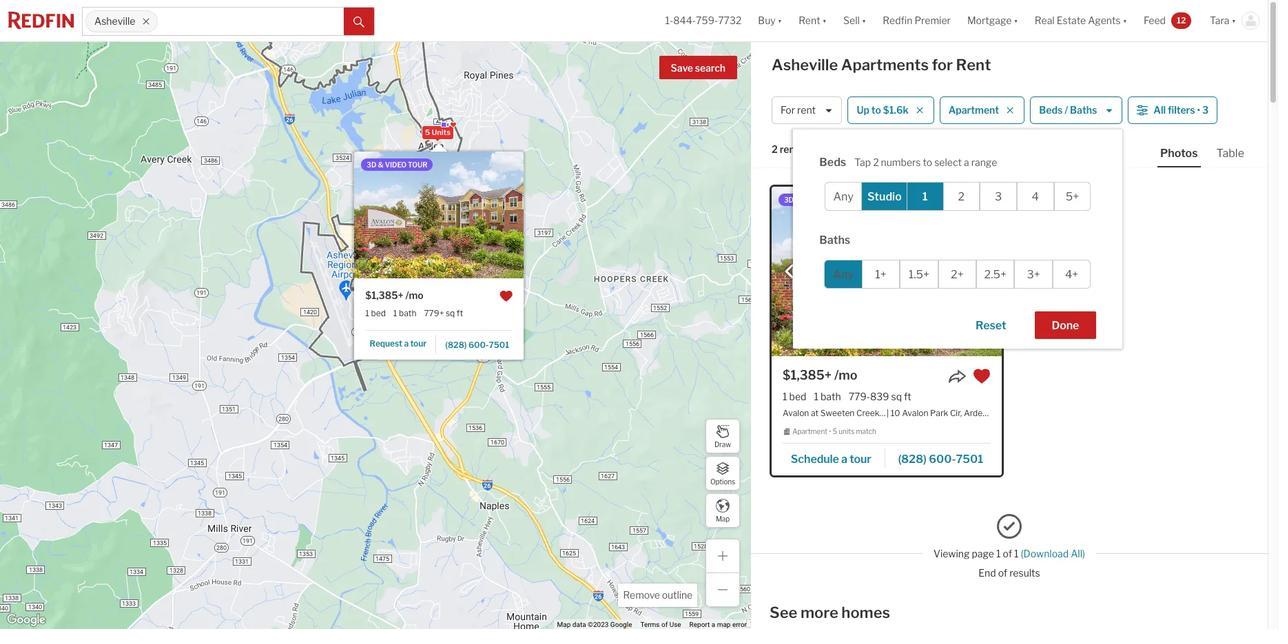 Task type: describe. For each thing, give the bounding box(es) containing it.
map data ©2023 google
[[557, 621, 633, 629]]

Any radio
[[825, 260, 863, 289]]

5+ checkbox
[[1055, 182, 1092, 211]]

rent
[[798, 104, 816, 116]]

end
[[979, 567, 997, 579]]

buy ▾ button
[[759, 0, 783, 41]]

terms
[[641, 621, 660, 629]]

apartment for apartment
[[949, 104, 1000, 116]]

table
[[1217, 147, 1245, 160]]

Studio checkbox
[[862, 182, 909, 211]]

results
[[1010, 567, 1041, 579]]

beds / baths button
[[1031, 97, 1123, 124]]

favorite button image
[[974, 367, 991, 385]]

600- for request a tour
[[469, 340, 489, 350]]

buy ▾
[[759, 15, 783, 26]]

remove outline button
[[619, 584, 698, 607]]

2+ radio
[[939, 260, 977, 289]]

map for map
[[716, 515, 730, 523]]

real estate agents ▾
[[1035, 15, 1128, 26]]

1 vertical spatial 3d
[[785, 196, 794, 204]]

(828) 600-7501 for schedule a tour
[[899, 453, 984, 466]]

photo of 10 avalon park cir, arden, nc 28704 image for favorite button icon
[[355, 152, 524, 279]]

(828) 600-7501 link for request a tour
[[437, 335, 513, 353]]

• inside button
[[1198, 104, 1201, 116]]

remove
[[624, 590, 660, 601]]

report a map error link
[[690, 621, 747, 629]]

remove up to $1.6k image
[[916, 106, 924, 114]]

3d inside map region
[[367, 160, 377, 169]]

0 vertical spatial apartments
[[842, 56, 929, 74]]

sq inside map region
[[446, 308, 455, 318]]

map for map data ©2023 google
[[557, 621, 571, 629]]

1 vertical spatial •
[[830, 428, 832, 436]]

mortgage
[[968, 15, 1012, 26]]

bed for 779+ sq ft
[[371, 308, 386, 318]]

779+
[[424, 308, 444, 318]]

save search
[[671, 62, 726, 74]]

request a tour button
[[366, 334, 437, 354]]

tap 2 numbers to select a range
[[855, 157, 998, 168]]

error
[[733, 621, 747, 629]]

3 inside all filters • 3 button
[[1203, 104, 1210, 116]]

1 inside checkbox
[[923, 190, 928, 203]]

1 vertical spatial apartments
[[882, 408, 928, 419]]

terms of use link
[[641, 621, 682, 629]]

avalon at sweeten creek apartments
[[783, 408, 928, 419]]

7501 for schedule a tour
[[957, 453, 984, 466]]

4
[[1033, 190, 1040, 203]]

arden,
[[965, 408, 990, 419]]

rentals
[[780, 144, 812, 155]]

$1,385+ for favorite button image
[[783, 368, 832, 383]]

1 horizontal spatial 3d & video tour
[[785, 196, 845, 204]]

5 units
[[425, 127, 451, 137]]

|
[[887, 408, 890, 419]]

779-
[[849, 391, 871, 403]]

redfin
[[883, 15, 913, 26]]

779-839 sq ft
[[849, 391, 912, 403]]

up to $1.6k button
[[848, 97, 935, 124]]

▾ for mortgage ▾
[[1014, 15, 1019, 26]]

remove outline
[[624, 590, 693, 601]]

rent ▾ button
[[799, 0, 827, 41]]

ft inside map region
[[457, 308, 463, 318]]

redfin premier
[[883, 15, 951, 26]]

units
[[839, 428, 855, 436]]

3+ radio
[[1015, 260, 1053, 289]]

1.5+ radio
[[901, 260, 939, 289]]

2 checkbox
[[944, 182, 981, 211]]

buy ▾ button
[[750, 0, 791, 41]]

839
[[871, 391, 890, 403]]

schedule a tour
[[791, 453, 872, 466]]

real estate agents ▾ link
[[1035, 0, 1128, 41]]

1+ radio
[[862, 260, 901, 289]]

schedule
[[791, 453, 840, 466]]

bed for 779-839 sq ft
[[790, 391, 807, 403]]

homes
[[842, 604, 891, 622]]

select
[[935, 157, 963, 168]]

rent inside rent ▾ dropdown button
[[799, 15, 821, 26]]

759-
[[696, 15, 719, 26]]

viewing
[[934, 548, 970, 560]]

beds / baths
[[1040, 104, 1098, 116]]

2.5+
[[985, 268, 1007, 281]]

3d & video tour inside map region
[[367, 160, 428, 169]]

779+ sq ft
[[424, 308, 463, 318]]

for
[[781, 104, 796, 116]]

$1.6k
[[884, 104, 909, 116]]

sweeten
[[821, 408, 855, 419]]

rent ▾
[[799, 15, 827, 26]]

at
[[811, 408, 819, 419]]

$1,385+ /mo for favorite button image
[[783, 368, 858, 383]]

nc
[[992, 408, 1004, 419]]

photos
[[1161, 147, 1199, 160]]

asheville apartments for rent
[[772, 56, 992, 74]]

any for studio
[[834, 190, 854, 203]]

dialog inside map region
[[355, 143, 524, 360]]

next button image
[[978, 265, 991, 279]]

google
[[611, 621, 633, 629]]

see more homes
[[770, 604, 891, 622]]

2.5+ radio
[[977, 260, 1015, 289]]

real estate agents ▾ button
[[1027, 0, 1136, 41]]

to inside button
[[872, 104, 882, 116]]

1 horizontal spatial &
[[796, 196, 801, 204]]

any for 1+
[[833, 268, 854, 281]]

remove asheville image
[[142, 17, 150, 26]]

map
[[717, 621, 731, 629]]

report
[[690, 621, 710, 629]]

dialog containing beds
[[794, 130, 1123, 349]]

options button
[[706, 456, 740, 491]]

1 horizontal spatial sq
[[892, 391, 903, 403]]

of for results
[[999, 567, 1008, 579]]

844-
[[674, 15, 696, 26]]

4 checkbox
[[1018, 182, 1055, 211]]

▾ for tara ▾
[[1232, 15, 1237, 26]]

end of results
[[979, 567, 1041, 579]]

1 bath for 779+ sq ft
[[394, 308, 417, 318]]

a for report a map error
[[712, 621, 716, 629]]

beds for beds
[[820, 156, 847, 169]]

sell ▾ button
[[844, 0, 867, 41]]

a for schedule a tour
[[842, 453, 848, 466]]

for rent button
[[772, 97, 843, 124]]

estate
[[1057, 15, 1087, 26]]

request a tour
[[370, 338, 427, 349]]

1 horizontal spatial ft
[[905, 391, 912, 403]]

sell ▾
[[844, 15, 867, 26]]

a for request a tour
[[404, 338, 409, 349]]

600- for schedule a tour
[[930, 453, 957, 466]]

1 vertical spatial rent
[[957, 56, 992, 74]]

(828) for request a tour
[[446, 340, 467, 350]]

1 checkbox
[[907, 182, 944, 211]]

options
[[711, 477, 736, 486]]

reset button
[[959, 312, 1024, 339]]

apartment button
[[940, 97, 1025, 124]]

1 avalon from the left
[[783, 408, 810, 419]]

asheville for asheville apartments for rent
[[772, 56, 839, 74]]

1 vertical spatial video
[[803, 196, 824, 204]]

2 rentals
[[772, 144, 812, 155]]

cir,
[[951, 408, 963, 419]]

2 for 2 rentals
[[772, 144, 778, 155]]

1 bath for 779-839 sq ft
[[815, 391, 842, 403]]



Task type: locate. For each thing, give the bounding box(es) containing it.
0 horizontal spatial baths
[[820, 234, 851, 247]]

Any checkbox
[[826, 182, 863, 211]]

1 vertical spatial any
[[833, 268, 854, 281]]

beds for beds / baths
[[1040, 104, 1063, 116]]

0 vertical spatial of
[[1004, 548, 1013, 560]]

submit search image
[[354, 16, 365, 27]]

1 horizontal spatial rent
[[957, 56, 992, 74]]

0 vertical spatial apartment
[[949, 104, 1000, 116]]

0 vertical spatial 1 bath
[[394, 308, 417, 318]]

3d & video tour
[[367, 160, 428, 169], [785, 196, 845, 204]]

1 horizontal spatial tour
[[826, 196, 845, 204]]

draw button
[[706, 419, 740, 454]]

1 horizontal spatial $1,385+ /mo
[[783, 368, 858, 383]]

a left map at right
[[712, 621, 716, 629]]

2 right 1 checkbox
[[959, 190, 965, 203]]

▾ for sell ▾
[[862, 15, 867, 26]]

rent right for
[[957, 56, 992, 74]]

baths right /
[[1071, 104, 1098, 116]]

0 horizontal spatial &
[[378, 160, 384, 169]]

1 vertical spatial 3d & video tour
[[785, 196, 845, 204]]

1 vertical spatial (828) 600-7501
[[899, 453, 984, 466]]

(828) 600-7501 link
[[437, 335, 513, 353], [886, 447, 991, 470]]

google image
[[3, 612, 49, 629]]

1 horizontal spatial video
[[803, 196, 824, 204]]

▾ right the agents on the top right of the page
[[1124, 15, 1128, 26]]

0 horizontal spatial apartment
[[793, 428, 828, 436]]

beds left /
[[1040, 104, 1063, 116]]

any left studio checkbox
[[834, 190, 854, 203]]

/mo for favorite button image
[[835, 368, 858, 383]]

600-
[[469, 340, 489, 350], [930, 453, 957, 466]]

1 horizontal spatial 3
[[1203, 104, 1210, 116]]

0 horizontal spatial 7501
[[489, 340, 510, 350]]

baths up "any" option
[[820, 234, 851, 247]]

$1,385+
[[366, 290, 404, 301], [783, 368, 832, 383]]

1 vertical spatial $1,385+
[[783, 368, 832, 383]]

1 horizontal spatial dialog
[[794, 130, 1123, 349]]

/mo for favorite button icon
[[406, 290, 424, 301]]

&
[[378, 160, 384, 169], [796, 196, 801, 204]]

bath up the sweeten
[[821, 391, 842, 403]]

▾ right tara
[[1232, 15, 1237, 26]]

up
[[857, 104, 870, 116]]

3+
[[1028, 268, 1041, 281]]

5 inside map region
[[425, 127, 430, 137]]

▾ right "sell"
[[862, 15, 867, 26]]

0 vertical spatial $1,385+
[[366, 290, 404, 301]]

7732
[[719, 15, 742, 26]]

match
[[857, 428, 877, 436]]

a
[[965, 157, 970, 168], [404, 338, 409, 349], [842, 453, 848, 466], [712, 621, 716, 629]]

asheville for asheville
[[94, 15, 135, 27]]

apartment left remove apartment icon
[[949, 104, 1000, 116]]

of right end
[[999, 567, 1008, 579]]

$1,385+ /mo inside map region
[[366, 290, 424, 301]]

asheville down rent ▾ dropdown button
[[772, 56, 839, 74]]

tour down match
[[850, 453, 872, 466]]

0 horizontal spatial asheville
[[94, 15, 135, 27]]

/mo
[[406, 290, 424, 301], [835, 368, 858, 383]]

| 10 avalon park cir, arden, nc 28704
[[887, 408, 1032, 419]]

0 horizontal spatial 5
[[425, 127, 430, 137]]

(828) down 779+ sq ft on the left of page
[[446, 340, 467, 350]]

1 vertical spatial 5
[[833, 428, 838, 436]]

0 vertical spatial $1,385+ /mo
[[366, 290, 424, 301]]

for
[[933, 56, 954, 74]]

1 vertical spatial 2
[[874, 157, 879, 168]]

video inside map region
[[385, 160, 407, 169]]

$1,385+ up request
[[366, 290, 404, 301]]

a right request
[[404, 338, 409, 349]]

data
[[573, 621, 586, 629]]

premier
[[915, 15, 951, 26]]

2 left rentals
[[772, 144, 778, 155]]

photo of 10 avalon park cir, arden, nc 28704 image
[[355, 152, 524, 279], [772, 187, 1003, 356]]

bath for 779+ sq ft
[[399, 308, 417, 318]]

1 vertical spatial ft
[[905, 391, 912, 403]]

1 bed for 779-839 sq ft
[[783, 391, 807, 403]]

sq
[[446, 308, 455, 318], [892, 391, 903, 403]]

1 bed for 779+ sq ft
[[366, 308, 386, 318]]

$1,385+ /mo for favorite button icon
[[366, 290, 424, 301]]

1 horizontal spatial /mo
[[835, 368, 858, 383]]

2 right tap
[[874, 157, 879, 168]]

all filters • 3
[[1154, 104, 1210, 116]]

1 vertical spatial 1 bath
[[815, 391, 842, 403]]

1 vertical spatial map
[[557, 621, 571, 629]]

viewing page 1 of 1 (download all)
[[934, 548, 1086, 560]]

0 horizontal spatial $1,385+
[[366, 290, 404, 301]]

map inside button
[[716, 515, 730, 523]]

12
[[1178, 15, 1187, 25]]

3 checkbox
[[981, 182, 1018, 211]]

0 vertical spatial 5
[[425, 127, 430, 137]]

1 horizontal spatial 600-
[[930, 453, 957, 466]]

report a map error
[[690, 621, 747, 629]]

1 horizontal spatial favorite button checkbox
[[974, 367, 991, 385]]

dialog
[[794, 130, 1123, 349], [355, 143, 524, 360]]

▾ for buy ▾
[[778, 15, 783, 26]]

5 ▾ from the left
[[1124, 15, 1128, 26]]

7501 inside map region
[[489, 340, 510, 350]]

10
[[891, 408, 901, 419]]

see
[[770, 604, 798, 622]]

1 horizontal spatial •
[[1198, 104, 1201, 116]]

$1,385+ /mo up request a tour
[[366, 290, 424, 301]]

$1,385+ inside map region
[[366, 290, 404, 301]]

• left units
[[830, 428, 832, 436]]

2 avalon from the left
[[903, 408, 929, 419]]

tour down 5 units
[[408, 160, 428, 169]]

1 horizontal spatial asheville
[[772, 56, 839, 74]]

1 vertical spatial (828)
[[899, 453, 927, 466]]

0 horizontal spatial photo of 10 avalon park cir, arden, nc 28704 image
[[355, 152, 524, 279]]

0 horizontal spatial ft
[[457, 308, 463, 318]]

5 left 'units'
[[425, 127, 430, 137]]

1 vertical spatial sq
[[892, 391, 903, 403]]

/mo inside map region
[[406, 290, 424, 301]]

tour right request
[[410, 338, 427, 349]]

3d & video tour down 5 units
[[367, 160, 428, 169]]

7501 for request a tour
[[489, 340, 510, 350]]

1 horizontal spatial beds
[[1040, 104, 1063, 116]]

favorite button checkbox for photo of 10 avalon park cir, arden, nc 28704 in map region
[[500, 290, 513, 303]]

2 ▾ from the left
[[823, 15, 827, 26]]

1 bath
[[394, 308, 417, 318], [815, 391, 842, 403]]

option group
[[826, 182, 1092, 211], [825, 260, 1092, 289]]

1 horizontal spatial bed
[[790, 391, 807, 403]]

0 vertical spatial bed
[[371, 308, 386, 318]]

1 ▾ from the left
[[778, 15, 783, 26]]

0 vertical spatial (828) 600-7501 link
[[437, 335, 513, 353]]

1 bath left 779+
[[394, 308, 417, 318]]

tour for schedule a tour
[[850, 453, 872, 466]]

ft
[[457, 308, 463, 318], [905, 391, 912, 403]]

apartment
[[949, 104, 1000, 116], [793, 428, 828, 436]]

a down units
[[842, 453, 848, 466]]

/mo up the 779-
[[835, 368, 858, 383]]

all filters • 3 button
[[1129, 97, 1219, 124]]

(828) 600-7501 link down park at the bottom of page
[[886, 447, 991, 470]]

apartment • 5 units match
[[793, 428, 877, 436]]

4+ radio
[[1053, 260, 1092, 289]]

4+
[[1066, 268, 1079, 281]]

▾ for rent ▾
[[823, 15, 827, 26]]

for rent
[[781, 104, 816, 116]]

avalon right 10
[[903, 408, 929, 419]]

baths inside button
[[1071, 104, 1098, 116]]

0 vertical spatial map
[[716, 515, 730, 523]]

of up end of results
[[1004, 548, 1013, 560]]

0 vertical spatial any
[[834, 190, 854, 203]]

tour
[[410, 338, 427, 349], [850, 453, 872, 466]]

4 ▾ from the left
[[1014, 15, 1019, 26]]

1 horizontal spatial to
[[924, 157, 933, 168]]

tour for request a tour
[[410, 338, 427, 349]]

bed up "apartment • 5 units match"
[[790, 391, 807, 403]]

1 horizontal spatial tour
[[850, 453, 872, 466]]

0 vertical spatial 600-
[[469, 340, 489, 350]]

©2023
[[588, 621, 609, 629]]

1,415
[[476, 268, 496, 277]]

3 inside 3 option
[[996, 190, 1003, 203]]

remove apartment image
[[1007, 106, 1015, 114]]

1 horizontal spatial (828) 600-7501
[[899, 453, 984, 466]]

a left range
[[965, 157, 970, 168]]

1 horizontal spatial 7501
[[957, 453, 984, 466]]

beds left tap
[[820, 156, 847, 169]]

apartments up up to $1.6k
[[842, 56, 929, 74]]

reset
[[976, 319, 1007, 332]]

bed inside dialog
[[371, 308, 386, 318]]

creek
[[857, 408, 880, 419]]

(828) 600-7501 inside map region
[[446, 340, 510, 350]]

1-844-759-7732
[[666, 15, 742, 26]]

avalon left at
[[783, 408, 810, 419]]

0 horizontal spatial 600-
[[469, 340, 489, 350]]

1 bath inside map region
[[394, 308, 417, 318]]

1 vertical spatial &
[[796, 196, 801, 204]]

real
[[1035, 15, 1055, 26]]

0 vertical spatial 3d
[[367, 160, 377, 169]]

sq up 10
[[892, 391, 903, 403]]

/mo up request a tour button
[[406, 290, 424, 301]]

apartment down at
[[793, 428, 828, 436]]

& inside map region
[[378, 160, 384, 169]]

favorite button image
[[500, 290, 513, 303]]

any left 1+
[[833, 268, 854, 281]]

favorite button checkbox
[[500, 290, 513, 303], [974, 367, 991, 385]]

1 bath up the sweeten
[[815, 391, 842, 403]]

5 left units
[[833, 428, 838, 436]]

1 bed inside dialog
[[366, 308, 386, 318]]

0 horizontal spatial beds
[[820, 156, 847, 169]]

0 horizontal spatial video
[[385, 160, 407, 169]]

3d & video tour down rentals
[[785, 196, 845, 204]]

tour left studio
[[826, 196, 845, 204]]

of for use
[[662, 621, 668, 629]]

5+
[[1067, 190, 1080, 203]]

ft right the 839
[[905, 391, 912, 403]]

map region
[[0, 0, 910, 629]]

None search field
[[158, 8, 344, 35]]

0 horizontal spatial 1 bed
[[366, 308, 386, 318]]

1-844-759-7732 link
[[666, 15, 742, 26]]

studio
[[868, 190, 902, 203]]

0 horizontal spatial sq
[[446, 308, 455, 318]]

1 vertical spatial option group
[[825, 260, 1092, 289]]

photos button
[[1158, 146, 1215, 168]]

mortgage ▾ button
[[960, 0, 1027, 41]]

table button
[[1215, 146, 1248, 166]]

photo of 10 avalon park cir, arden, nc 28704 image for favorite button image
[[772, 187, 1003, 356]]

▾ right mortgage at the top of page
[[1014, 15, 1019, 26]]

(828) 600-7501 link down 779+ sq ft on the left of page
[[437, 335, 513, 353]]

1 horizontal spatial 5
[[833, 428, 838, 436]]

•
[[1198, 104, 1201, 116], [830, 428, 832, 436]]

apartment inside 'apartment' button
[[949, 104, 1000, 116]]

1 vertical spatial to
[[924, 157, 933, 168]]

schedule a tour button
[[783, 448, 886, 469]]

(download
[[1021, 548, 1069, 560]]

0 horizontal spatial favorite button checkbox
[[500, 290, 513, 303]]

buy
[[759, 15, 776, 26]]

(828) for schedule a tour
[[899, 453, 927, 466]]

to right 'up'
[[872, 104, 882, 116]]

photo of 10 avalon park cir, arden, nc 28704 image inside map region
[[355, 152, 524, 279]]

feed
[[1145, 15, 1167, 26]]

tour inside button
[[410, 338, 427, 349]]

0 vertical spatial to
[[872, 104, 882, 116]]

mortgage ▾
[[968, 15, 1019, 26]]

3d
[[367, 160, 377, 169], [785, 196, 794, 204]]

0 vertical spatial bath
[[399, 308, 417, 318]]

(828) 600-7501 down 779+ sq ft on the left of page
[[446, 340, 510, 350]]

sq right 779+
[[446, 308, 455, 318]]

bath left 779+
[[399, 308, 417, 318]]

mortgage ▾ button
[[968, 0, 1019, 41]]

1 vertical spatial tour
[[826, 196, 845, 204]]

3 down range
[[996, 190, 1003, 203]]

(828) 600-7501 for request a tour
[[446, 340, 510, 350]]

1 vertical spatial baths
[[820, 234, 851, 247]]

dialog containing $1,385+
[[355, 143, 524, 360]]

1 vertical spatial tour
[[850, 453, 872, 466]]

0 vertical spatial sq
[[446, 308, 455, 318]]

$1,385+ for favorite button icon
[[366, 290, 404, 301]]

bath inside dialog
[[399, 308, 417, 318]]

tour inside button
[[850, 453, 872, 466]]

(828) down 10
[[899, 453, 927, 466]]

asheville left remove asheville icon
[[94, 15, 135, 27]]

rent right buy ▾
[[799, 15, 821, 26]]

7501
[[489, 340, 510, 350], [957, 453, 984, 466]]

(828) 600-7501 down park at the bottom of page
[[899, 453, 984, 466]]

favorite button checkbox for photo of 10 avalon park cir, arden, nc 28704 associated with favorite button image
[[974, 367, 991, 385]]

bed up request
[[371, 308, 386, 318]]

2 for 2
[[959, 190, 965, 203]]

0 vertical spatial video
[[385, 160, 407, 169]]

sell ▾ button
[[836, 0, 875, 41]]

any inside option
[[833, 268, 854, 281]]

$1,385+ /mo up at
[[783, 368, 858, 383]]

▾ right buy
[[778, 15, 783, 26]]

28704
[[1006, 408, 1032, 419]]

apartments
[[842, 56, 929, 74], [882, 408, 928, 419]]

(828) 600-7501 link for schedule a tour
[[886, 447, 991, 470]]

0 horizontal spatial tour
[[410, 338, 427, 349]]

save search button
[[660, 56, 738, 79]]

tour inside dialog
[[408, 160, 428, 169]]

▾ left "sell"
[[823, 15, 827, 26]]

beds inside button
[[1040, 104, 1063, 116]]

1 horizontal spatial 2
[[874, 157, 879, 168]]

1 vertical spatial beds
[[820, 156, 847, 169]]

0 horizontal spatial (828)
[[446, 340, 467, 350]]

6 ▾ from the left
[[1232, 15, 1237, 26]]

• right filters
[[1198, 104, 1201, 116]]

0 vertical spatial (828) 600-7501
[[446, 340, 510, 350]]

(828) inside map region
[[446, 340, 467, 350]]

0 vertical spatial option group
[[826, 182, 1092, 211]]

0 horizontal spatial 3d & video tour
[[367, 160, 428, 169]]

0 horizontal spatial 1 bath
[[394, 308, 417, 318]]

7501 down favorite button icon
[[489, 340, 510, 350]]

1 vertical spatial favorite button checkbox
[[974, 367, 991, 385]]

$1,385+ up at
[[783, 368, 832, 383]]

2+
[[952, 268, 964, 281]]

done
[[1052, 319, 1080, 332]]

3 ▾ from the left
[[862, 15, 867, 26]]

rent
[[799, 15, 821, 26], [957, 56, 992, 74]]

apartment for apartment • 5 units match
[[793, 428, 828, 436]]

previous button image
[[783, 265, 797, 279]]

1 horizontal spatial (828) 600-7501 link
[[886, 447, 991, 470]]

1 horizontal spatial photo of 10 avalon park cir, arden, nc 28704 image
[[772, 187, 1003, 356]]

1 vertical spatial /mo
[[835, 368, 858, 383]]

1 horizontal spatial map
[[716, 515, 730, 523]]

ft right 779+
[[457, 308, 463, 318]]

1 vertical spatial 3
[[996, 190, 1003, 203]]

1 horizontal spatial 3d
[[785, 196, 794, 204]]

any inside any option
[[834, 190, 854, 203]]

1-
[[666, 15, 674, 26]]

to left select
[[924, 157, 933, 168]]

0 horizontal spatial /mo
[[406, 290, 424, 301]]

a inside button
[[842, 453, 848, 466]]

apartments down 779-839 sq ft
[[882, 408, 928, 419]]

0 vertical spatial ft
[[457, 308, 463, 318]]

(828) 600-7501
[[446, 340, 510, 350], [899, 453, 984, 466]]

2
[[772, 144, 778, 155], [874, 157, 879, 168], [959, 190, 965, 203]]

0 vertical spatial •
[[1198, 104, 1201, 116]]

0 horizontal spatial rent
[[799, 15, 821, 26]]

2 inside checkbox
[[959, 190, 965, 203]]

1 horizontal spatial avalon
[[903, 408, 929, 419]]

bath for 779-839 sq ft
[[821, 391, 842, 403]]

1 horizontal spatial $1,385+
[[783, 368, 832, 383]]

favorite button checkbox inside dialog
[[500, 290, 513, 303]]

all
[[1154, 104, 1167, 116]]

1 vertical spatial (828) 600-7501 link
[[886, 447, 991, 470]]

0 horizontal spatial bath
[[399, 308, 417, 318]]

redfin premier button
[[875, 0, 960, 41]]

7501 down arden,
[[957, 453, 984, 466]]

1 horizontal spatial 1 bed
[[783, 391, 807, 403]]

numbers
[[882, 157, 922, 168]]

1 vertical spatial asheville
[[772, 56, 839, 74]]

map down options
[[716, 515, 730, 523]]

1 bed up request
[[366, 308, 386, 318]]

3 right filters
[[1203, 104, 1210, 116]]

0 vertical spatial /mo
[[406, 290, 424, 301]]

units
[[432, 127, 451, 137]]

1 bed up "apartment • 5 units match"
[[783, 391, 807, 403]]

1+
[[876, 268, 887, 281]]

of left use
[[662, 621, 668, 629]]

all)
[[1072, 548, 1086, 560]]

0 vertical spatial favorite button checkbox
[[500, 290, 513, 303]]

(828) 600-7501 link inside map region
[[437, 335, 513, 353]]

1 horizontal spatial baths
[[1071, 104, 1098, 116]]

search
[[696, 62, 726, 74]]

map left the data at the bottom left
[[557, 621, 571, 629]]

0 vertical spatial (828)
[[446, 340, 467, 350]]

page
[[972, 548, 995, 560]]

600- inside dialog
[[469, 340, 489, 350]]

a inside button
[[404, 338, 409, 349]]

request
[[370, 338, 403, 349]]

beds
[[1040, 104, 1063, 116], [820, 156, 847, 169]]



Task type: vqa. For each thing, say whether or not it's contained in the screenshot.
the a to the bottom
no



